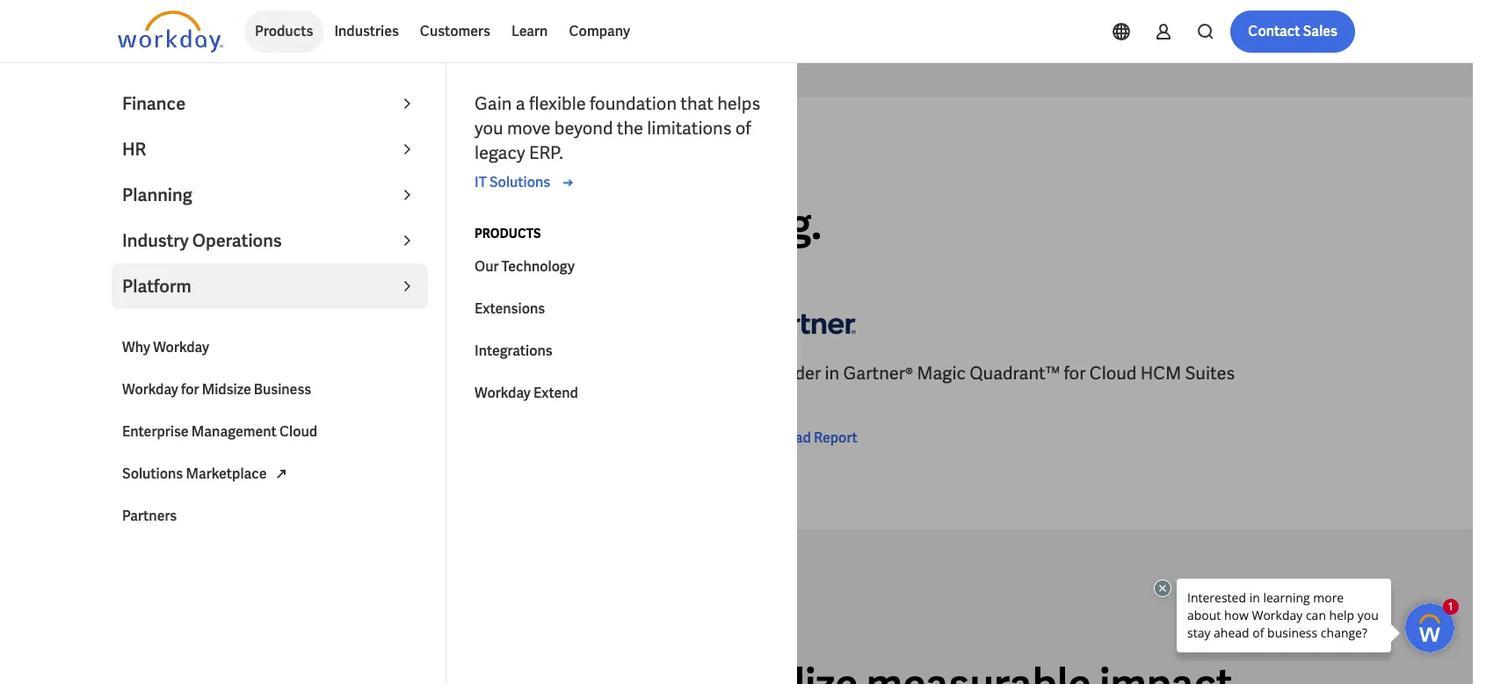 Task type: describe. For each thing, give the bounding box(es) containing it.
what analysts say
[[118, 155, 244, 171]]

leader
[[156, 197, 276, 252]]

hr,
[[488, 197, 556, 252]]

learn
[[512, 22, 548, 40]]

management
[[192, 423, 277, 441]]

workday for midsize business link
[[112, 369, 428, 412]]

beyond
[[555, 117, 613, 140]]

industry operations
[[122, 229, 282, 252]]

service-
[[611, 363, 676, 385]]

a for a leader in gartner® magic quadrant™ for cloud hcm suites
[[751, 363, 763, 385]]

what
[[118, 155, 154, 171]]

limitations
[[647, 117, 732, 140]]

solutions marketplace link
[[112, 454, 428, 496]]

foundation
[[590, 92, 677, 115]]

go to the homepage image
[[118, 11, 223, 53]]

2 quadrant™ from the left
[[970, 363, 1061, 385]]

in for gartner®
[[825, 363, 840, 385]]

platform
[[122, 275, 191, 298]]

2023
[[211, 363, 249, 385]]

contact
[[1249, 22, 1301, 40]]

2 gartner® from the left
[[844, 363, 914, 385]]

enterprises
[[181, 387, 271, 410]]

a leader in gartner® magic quadrant™ for cloud hcm suites
[[751, 363, 1236, 385]]

why workday
[[122, 339, 209, 357]]

workday extend
[[475, 384, 579, 403]]

workday extend link
[[464, 373, 781, 415]]

cloud inside a leader in 2023 gartner® magic quadrant™ for cloud erp for service- centric enterprises
[[499, 363, 546, 385]]

hr
[[122, 138, 146, 161]]

operations
[[192, 229, 282, 252]]

a leader in finance, hr, and planning.
[[118, 197, 822, 252]]

in for finance,
[[284, 197, 320, 252]]

planning
[[122, 184, 192, 207]]

platform button
[[112, 264, 428, 310]]

1 vertical spatial solutions
[[122, 465, 183, 484]]

enterprise management cloud
[[122, 423, 318, 441]]

workday for midsize business
[[122, 381, 311, 399]]

industries
[[334, 22, 399, 40]]

products
[[475, 226, 541, 242]]

opens in a new tab image
[[270, 464, 292, 485]]

hcm
[[1141, 363, 1182, 385]]

it
[[475, 173, 487, 192]]

why workday link
[[112, 327, 428, 369]]

our technology link
[[464, 246, 781, 288]]

helps
[[718, 92, 761, 115]]

for right erp at the bottom left of page
[[586, 363, 607, 385]]

integrations link
[[464, 331, 781, 373]]

1 horizontal spatial read
[[779, 429, 811, 448]]

gain a flexible foundation that helps you move beyond the limitations of legacy erp.
[[475, 92, 761, 164]]

finance,
[[328, 197, 480, 252]]

centric
[[118, 387, 177, 410]]

customers
[[420, 22, 491, 40]]

marketplace
[[186, 465, 267, 484]]

leader for a leader in gartner® magic quadrant™ for cloud hcm suites
[[767, 363, 821, 385]]

0 vertical spatial report
[[814, 429, 858, 448]]

suites
[[1186, 363, 1236, 385]]

quadrant™ inside a leader in 2023 gartner® magic quadrant™ for cloud erp for service- centric enterprises
[[379, 363, 469, 385]]

say
[[221, 155, 244, 171]]

contact sales
[[1249, 22, 1338, 40]]

solutions marketplace
[[122, 465, 267, 484]]

move
[[507, 117, 551, 140]]

that
[[681, 92, 714, 115]]

workday for workday for midsize business
[[122, 381, 178, 399]]

planning button
[[112, 172, 428, 218]]

in for 2023
[[192, 363, 207, 385]]

2 magic from the left
[[917, 363, 966, 385]]

finance
[[122, 92, 186, 115]]

customers button
[[410, 11, 501, 53]]

planning.
[[645, 197, 822, 252]]

our
[[475, 258, 499, 276]]

partners link
[[112, 496, 428, 538]]

finance button
[[112, 81, 428, 127]]



Task type: vqa. For each thing, say whether or not it's contained in the screenshot.
improve
no



Task type: locate. For each thing, give the bounding box(es) containing it.
products
[[255, 22, 313, 40]]

0 vertical spatial read
[[779, 429, 811, 448]]

contact sales link
[[1231, 11, 1356, 53]]

gartner® inside a leader in 2023 gartner® magic quadrant™ for cloud erp for service- centric enterprises
[[252, 363, 322, 385]]

workday
[[153, 339, 209, 357], [122, 381, 178, 399], [475, 384, 531, 403]]

for down integrations
[[473, 363, 495, 385]]

extensions link
[[464, 288, 781, 331]]

1 horizontal spatial read report link
[[751, 429, 858, 450]]

leader inside a leader in 2023 gartner® magic quadrant™ for cloud erp for service- centric enterprises
[[134, 363, 188, 385]]

1 vertical spatial report
[[181, 454, 225, 473]]

1 vertical spatial read report
[[146, 454, 225, 473]]

1 quadrant™ from the left
[[379, 363, 469, 385]]

0 horizontal spatial read report link
[[118, 453, 225, 474]]

and
[[564, 197, 637, 252]]

1 horizontal spatial in
[[284, 197, 320, 252]]

1 horizontal spatial solutions
[[490, 173, 551, 192]]

leader for a leader in 2023 gartner® magic quadrant™ for cloud erp for service- centric enterprises
[[134, 363, 188, 385]]

products button
[[244, 11, 324, 53]]

enterprise management cloud link
[[112, 412, 428, 454]]

in
[[284, 197, 320, 252], [192, 363, 207, 385], [825, 363, 840, 385]]

integrations
[[475, 342, 553, 361]]

quadrant™
[[379, 363, 469, 385], [970, 363, 1061, 385]]

industry
[[122, 229, 189, 252]]

read
[[779, 429, 811, 448], [146, 454, 178, 473]]

a for a leader in 2023 gartner® magic quadrant™ for cloud erp for service- centric enterprises
[[118, 363, 130, 385]]

0 horizontal spatial quadrant™
[[379, 363, 469, 385]]

1 horizontal spatial read report
[[779, 429, 858, 448]]

0 vertical spatial read report link
[[751, 429, 858, 450]]

a leader in 2023 gartner® magic quadrant™ for cloud erp for service- centric enterprises
[[118, 363, 676, 410]]

gartner image for 2023
[[118, 298, 223, 348]]

0 horizontal spatial solutions
[[122, 465, 183, 484]]

gartner image
[[118, 298, 223, 348], [751, 298, 856, 348]]

extensions
[[475, 300, 545, 318]]

cloud down integrations
[[499, 363, 546, 385]]

for left midsize on the left of page
[[181, 381, 199, 399]]

analysts
[[157, 155, 219, 171]]

legacy
[[475, 142, 525, 164]]

it solutions
[[475, 173, 551, 192]]

1 vertical spatial read report link
[[118, 453, 225, 474]]

of
[[736, 117, 752, 140]]

it solutions link
[[475, 172, 579, 193]]

industry operations button
[[112, 218, 428, 264]]

1 horizontal spatial quadrant™
[[970, 363, 1061, 385]]

2 leader from the left
[[767, 363, 821, 385]]

1 gartner® from the left
[[252, 363, 322, 385]]

1 horizontal spatial gartner®
[[844, 363, 914, 385]]

company
[[569, 22, 630, 40]]

0 horizontal spatial leader
[[134, 363, 188, 385]]

a for a leader in finance, hr, and planning.
[[118, 197, 147, 252]]

learn button
[[501, 11, 559, 53]]

1 horizontal spatial report
[[814, 429, 858, 448]]

2 gartner image from the left
[[751, 298, 856, 348]]

midsize
[[202, 381, 251, 399]]

why
[[122, 339, 150, 357]]

0 horizontal spatial cloud
[[280, 423, 318, 441]]

a inside a leader in 2023 gartner® magic quadrant™ for cloud erp for service- centric enterprises
[[118, 363, 130, 385]]

for left hcm
[[1064, 363, 1086, 385]]

erp
[[550, 363, 582, 385]]

in inside a leader in 2023 gartner® magic quadrant™ for cloud erp for service- centric enterprises
[[192, 363, 207, 385]]

2 horizontal spatial cloud
[[1090, 363, 1137, 385]]

read report link
[[751, 429, 858, 450], [118, 453, 225, 474]]

workday for workday extend
[[475, 384, 531, 403]]

read report
[[779, 429, 858, 448], [146, 454, 225, 473]]

cloud left hcm
[[1090, 363, 1137, 385]]

0 vertical spatial read report
[[779, 429, 858, 448]]

workday up enterprise
[[122, 381, 178, 399]]

industries button
[[324, 11, 410, 53]]

a
[[118, 197, 147, 252], [118, 363, 130, 385], [751, 363, 763, 385]]

gartner®
[[252, 363, 322, 385], [844, 363, 914, 385]]

our technology
[[475, 258, 575, 276]]

1 horizontal spatial leader
[[767, 363, 821, 385]]

solutions down enterprise
[[122, 465, 183, 484]]

0 horizontal spatial read report
[[146, 454, 225, 473]]

0 horizontal spatial read
[[146, 454, 178, 473]]

read report link for a leader in 2023 gartner® magic quadrant™ for cloud erp for service- centric enterprises
[[118, 453, 225, 474]]

0 horizontal spatial gartner®
[[252, 363, 322, 385]]

erp.
[[529, 142, 564, 164]]

hr button
[[112, 127, 428, 172]]

0 horizontal spatial magic
[[326, 363, 375, 385]]

company button
[[559, 11, 641, 53]]

2 horizontal spatial in
[[825, 363, 840, 385]]

gartner image for gartner®
[[751, 298, 856, 348]]

1 horizontal spatial gartner image
[[751, 298, 856, 348]]

flexible
[[529, 92, 586, 115]]

leader
[[134, 363, 188, 385], [767, 363, 821, 385]]

1 magic from the left
[[326, 363, 375, 385]]

0 horizontal spatial gartner image
[[118, 298, 223, 348]]

magic inside a leader in 2023 gartner® magic quadrant™ for cloud erp for service- centric enterprises
[[326, 363, 375, 385]]

workday right why
[[153, 339, 209, 357]]

a
[[516, 92, 526, 115]]

0 vertical spatial solutions
[[490, 173, 551, 192]]

0 horizontal spatial in
[[192, 363, 207, 385]]

1 leader from the left
[[134, 363, 188, 385]]

1 vertical spatial read
[[146, 454, 178, 473]]

read report link for a leader in gartner® magic quadrant™ for cloud hcm suites
[[751, 429, 858, 450]]

technology
[[502, 258, 575, 276]]

1 horizontal spatial cloud
[[499, 363, 546, 385]]

workday down integrations
[[475, 384, 531, 403]]

1 gartner image from the left
[[118, 298, 223, 348]]

sales
[[1304, 22, 1338, 40]]

solutions
[[490, 173, 551, 192], [122, 465, 183, 484]]

1 horizontal spatial magic
[[917, 363, 966, 385]]

report
[[814, 429, 858, 448], [181, 454, 225, 473]]

solutions down legacy
[[490, 173, 551, 192]]

the
[[617, 117, 644, 140]]

enterprise
[[122, 423, 189, 441]]

0 horizontal spatial report
[[181, 454, 225, 473]]

magic
[[326, 363, 375, 385], [917, 363, 966, 385]]

partners
[[122, 507, 177, 526]]

gain
[[475, 92, 512, 115]]

cloud
[[499, 363, 546, 385], [1090, 363, 1137, 385], [280, 423, 318, 441]]

extend
[[534, 384, 579, 403]]

cloud down business
[[280, 423, 318, 441]]

you
[[475, 117, 504, 140]]

business
[[254, 381, 311, 399]]

for
[[473, 363, 495, 385], [586, 363, 607, 385], [1064, 363, 1086, 385], [181, 381, 199, 399]]



